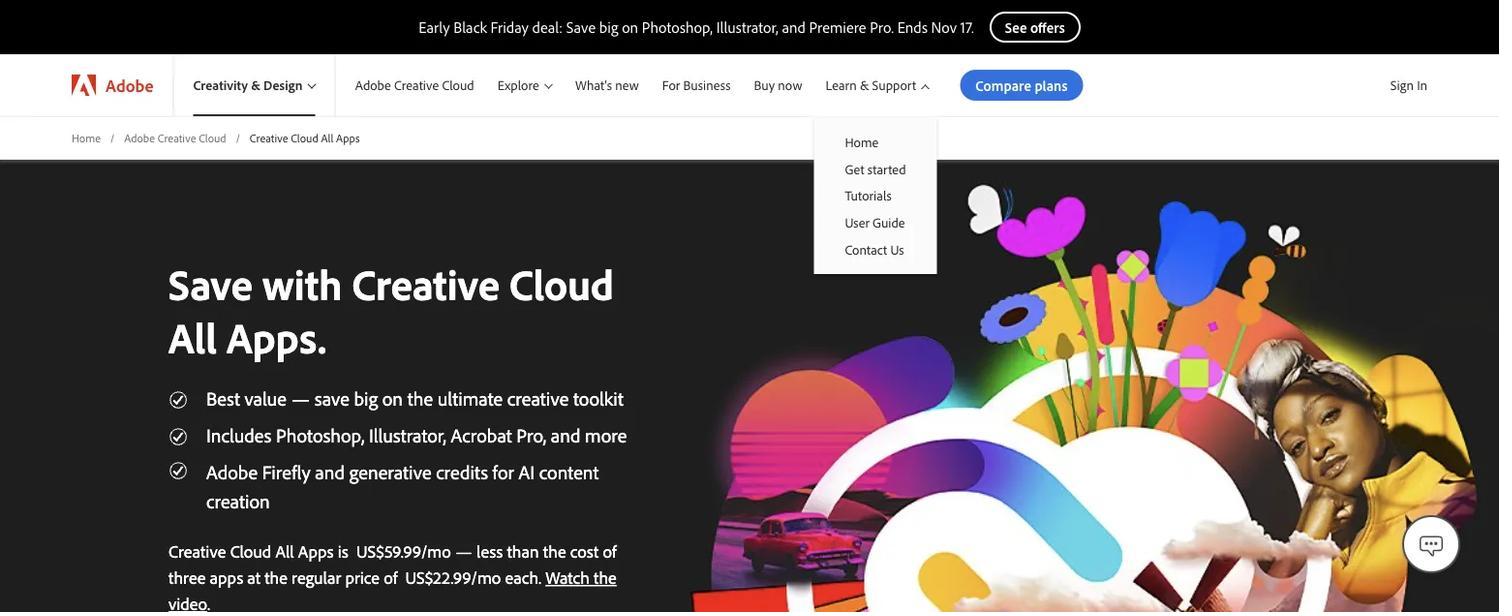 Task type: vqa. For each thing, say whether or not it's contained in the screenshot.
right 'Premiere'
no



Task type: describe. For each thing, give the bounding box(es) containing it.
buy now link
[[742, 54, 814, 116]]

creative cloud all apps is us$ 59 . 99 /mo
[[169, 540, 451, 562]]

guide
[[873, 214, 905, 231]]

apps.
[[227, 310, 327, 364]]

adobe down the adobe link
[[124, 130, 155, 145]]

cost
[[570, 540, 599, 562]]

content
[[539, 459, 599, 484]]

apps for creative cloud all apps is us$ 59 . 99 /mo
[[298, 540, 334, 562]]

0 horizontal spatial /mo
[[421, 540, 451, 562]]

firefly
[[262, 459, 311, 484]]

each.
[[505, 566, 542, 588]]

deal:
[[532, 17, 563, 37]]

and inside adobe firefly and generative credits for ai content creation
[[315, 459, 345, 484]]

0 vertical spatial save
[[566, 17, 596, 37]]

toolkit
[[573, 385, 624, 410]]

early
[[419, 17, 450, 37]]

nov
[[931, 17, 957, 37]]

save
[[315, 385, 350, 410]]

59
[[384, 540, 401, 562]]

watch the video
[[169, 566, 617, 612]]

get started
[[845, 160, 906, 177]]

1 horizontal spatial big
[[599, 17, 618, 37]]

credits
[[436, 459, 488, 484]]

design
[[264, 77, 303, 94]]

what's new
[[575, 77, 639, 94]]

us
[[890, 241, 904, 258]]

& for learn
[[860, 77, 869, 94]]

early black friday deal: save big on photoshop, illustrator, and premiere pro. ends nov 17.
[[419, 17, 974, 37]]

& for creativity
[[251, 77, 260, 94]]

creative cloud all apps
[[250, 130, 360, 145]]

three
[[169, 566, 206, 588]]

tutorials link
[[814, 182, 937, 209]]

0 vertical spatial illustrator,
[[716, 17, 778, 37]]

us$ 22 . 99 /mo each.
[[405, 566, 546, 588]]

group containing home
[[814, 116, 937, 274]]

1 vertical spatial /mo
[[471, 566, 501, 588]]

creativity & design button
[[174, 54, 335, 116]]

1 horizontal spatial photoshop,
[[642, 17, 713, 37]]

1 horizontal spatial and
[[551, 422, 581, 447]]

0 horizontal spatial home
[[72, 130, 101, 145]]

learn
[[826, 77, 857, 94]]

best value — save big on the ultimate creative toolkit
[[206, 385, 624, 410]]

sign
[[1391, 77, 1414, 93]]

0 horizontal spatial illustrator,
[[369, 422, 446, 447]]

includes photoshop, illustrator, acrobat pro, and more
[[206, 422, 627, 447]]

all for creative cloud all apps is us$ 59 . 99 /mo
[[275, 540, 294, 562]]

us$22.99 per month per license element
[[405, 566, 501, 588]]

now
[[778, 77, 802, 94]]

the up includes photoshop, illustrator, acrobat pro, and more
[[407, 385, 433, 410]]

user guide
[[845, 214, 905, 231]]

1 horizontal spatial on
[[622, 17, 638, 37]]

pro.
[[870, 17, 894, 37]]

1 vertical spatial adobe creative cloud link
[[124, 130, 226, 146]]

1 horizontal spatial home link
[[814, 129, 937, 156]]

circled checkmark bullet point image for best
[[169, 390, 188, 409]]

pro,
[[516, 422, 546, 447]]

includes
[[206, 422, 271, 447]]

1 horizontal spatial adobe creative cloud link
[[336, 54, 486, 116]]

price
[[345, 566, 380, 588]]

1 vertical spatial big
[[354, 385, 378, 410]]

sign in button
[[1387, 69, 1431, 102]]

black
[[454, 17, 487, 37]]

the right 'at'
[[265, 566, 288, 588]]

explore
[[498, 77, 539, 94]]

creativity
[[193, 77, 248, 94]]

0 vertical spatial us$
[[356, 540, 384, 562]]

1 horizontal spatial 99
[[453, 566, 471, 588]]

adobe link
[[52, 54, 173, 116]]

contact us
[[845, 241, 904, 258]]

video
[[169, 593, 207, 612]]

0 horizontal spatial home link
[[72, 130, 101, 146]]

creative inside save with creative cloud all apps.
[[352, 257, 500, 311]]

started
[[868, 160, 906, 177]]

22
[[433, 566, 451, 588]]

for business
[[662, 77, 731, 94]]

friday
[[491, 17, 529, 37]]

1 vertical spatial adobe creative cloud
[[124, 130, 226, 145]]

0 vertical spatial adobe creative cloud
[[355, 77, 474, 94]]

with
[[262, 257, 342, 311]]

for
[[662, 77, 680, 94]]

apps
[[210, 566, 243, 588]]

watch the video link
[[169, 566, 617, 612]]

premiere
[[809, 17, 866, 37]]

best
[[206, 385, 240, 410]]

at
[[247, 566, 261, 588]]

ai
[[519, 459, 535, 484]]

value
[[245, 385, 287, 410]]



Task type: locate. For each thing, give the bounding box(es) containing it.
& right learn
[[860, 77, 869, 94]]

us$ down us$59.99 per month per license element
[[405, 566, 433, 588]]

1 vertical spatial 99
[[453, 566, 471, 588]]

generative
[[349, 459, 432, 484]]

0 vertical spatial 99
[[403, 540, 421, 562]]

the
[[407, 385, 433, 410], [543, 540, 566, 562], [265, 566, 288, 588], [594, 566, 617, 588]]

creative
[[507, 385, 569, 410]]

adobe creative cloud link down the early
[[336, 54, 486, 116]]

1 horizontal spatial adobe creative cloud
[[355, 77, 474, 94]]

0 vertical spatial —
[[291, 385, 310, 410]]

1 vertical spatial circled checkmark bullet point image
[[169, 427, 188, 446]]

less
[[477, 540, 503, 562]]

1 vertical spatial illustrator,
[[369, 422, 446, 447]]

1 horizontal spatial apps
[[336, 130, 360, 145]]

— left "less"
[[455, 540, 473, 562]]

99 right '22'
[[453, 566, 471, 588]]

illustrator, up buy
[[716, 17, 778, 37]]

1 vertical spatial apps
[[298, 540, 334, 562]]

0 vertical spatial on
[[622, 17, 638, 37]]

regular
[[292, 566, 341, 588]]

2 vertical spatial all
[[275, 540, 294, 562]]

1 horizontal spatial —
[[455, 540, 473, 562]]

1 vertical spatial on
[[382, 385, 403, 410]]

& inside 'dropdown button'
[[251, 77, 260, 94]]

1 circled checkmark bullet point image from the top
[[169, 390, 188, 409]]

save
[[566, 17, 596, 37], [169, 257, 253, 311]]

all up regular
[[275, 540, 294, 562]]

adobe creative cloud down the early
[[355, 77, 474, 94]]

user
[[845, 214, 870, 231]]

home link up 'get started'
[[814, 129, 937, 156]]

— left save
[[291, 385, 310, 410]]

0 vertical spatial big
[[599, 17, 618, 37]]

0 horizontal spatial all
[[169, 310, 217, 364]]

all up best
[[169, 310, 217, 364]]

home link down the adobe link
[[72, 130, 101, 146]]

0 vertical spatial adobe creative cloud link
[[336, 54, 486, 116]]

of
[[603, 540, 616, 562], [384, 566, 397, 588]]

the inside watch the video
[[594, 566, 617, 588]]

1 vertical spatial of
[[384, 566, 397, 588]]

1 horizontal spatial save
[[566, 17, 596, 37]]

circled checkmark bullet point image for adobe
[[169, 461, 188, 480]]

0 vertical spatial circled checkmark bullet point image
[[169, 390, 188, 409]]

of right cost
[[603, 540, 616, 562]]

adobe creative cloud
[[355, 77, 474, 94], [124, 130, 226, 145]]

circled checkmark bullet point image for includes
[[169, 427, 188, 446]]

1 vertical spatial —
[[455, 540, 473, 562]]

1 vertical spatial all
[[169, 310, 217, 364]]

new
[[615, 77, 639, 94]]

buy now
[[754, 77, 802, 94]]

contact
[[845, 241, 887, 258]]

illustrator, down best value — save big on the ultimate creative toolkit
[[369, 422, 446, 447]]

adobe up creation
[[206, 459, 258, 484]]

contact us link
[[814, 236, 937, 262]]

0 horizontal spatial of
[[384, 566, 397, 588]]

and right pro, at bottom
[[551, 422, 581, 447]]

0 horizontal spatial save
[[169, 257, 253, 311]]

—
[[291, 385, 310, 410], [455, 540, 473, 562]]

adobe left creativity
[[106, 74, 153, 96]]

buy
[[754, 77, 775, 94]]

in
[[1417, 77, 1428, 93]]

group
[[814, 116, 937, 274]]

business
[[683, 77, 731, 94]]

1 horizontal spatial &
[[860, 77, 869, 94]]

save inside save with creative cloud all apps.
[[169, 257, 253, 311]]

adobe up the creative cloud all apps
[[355, 77, 391, 94]]

get started link
[[814, 156, 937, 182]]

get
[[845, 160, 864, 177]]

ultimate
[[437, 385, 503, 410]]

adobe creative cloud link down creativity
[[124, 130, 226, 146]]

and right firefly
[[315, 459, 345, 484]]

0 vertical spatial of
[[603, 540, 616, 562]]

/mo down "less"
[[471, 566, 501, 588]]

apps for creative cloud all apps
[[336, 130, 360, 145]]

more
[[585, 422, 627, 447]]

learn & support
[[826, 77, 916, 94]]

adobe creative cloud down creativity
[[124, 130, 226, 145]]

2 vertical spatial circled checkmark bullet point image
[[169, 461, 188, 480]]

tutorials
[[845, 187, 892, 204]]

1 horizontal spatial /mo
[[471, 566, 501, 588]]

acrobat
[[451, 422, 512, 447]]

0 horizontal spatial adobe creative cloud
[[124, 130, 226, 145]]

creative
[[394, 77, 439, 94], [158, 130, 196, 145], [250, 130, 288, 145], [352, 257, 500, 311], [169, 540, 226, 562]]

us$ up price
[[356, 540, 384, 562]]

photoshop, down save
[[276, 422, 364, 447]]

2 & from the left
[[860, 77, 869, 94]]

cloud
[[442, 77, 474, 94], [199, 130, 226, 145], [291, 130, 318, 145], [510, 257, 614, 311], [230, 540, 271, 562]]

us$59.99 per month per license element
[[356, 540, 451, 562]]

watch
[[546, 566, 590, 588]]

. up watch the video link
[[401, 540, 403, 562]]

on up includes photoshop, illustrator, acrobat pro, and more
[[382, 385, 403, 410]]

than
[[507, 540, 539, 562]]

user guide link
[[814, 209, 937, 236]]

& inside dropdown button
[[860, 77, 869, 94]]

save right deal:
[[566, 17, 596, 37]]

1 vertical spatial photoshop,
[[276, 422, 364, 447]]

1 horizontal spatial home
[[845, 134, 879, 151]]

3 circled checkmark bullet point image from the top
[[169, 461, 188, 480]]

— inside — less than the cost of three apps at the regular price of
[[455, 540, 473, 562]]

1 vertical spatial and
[[551, 422, 581, 447]]

1 vertical spatial save
[[169, 257, 253, 311]]

all inside save with creative cloud all apps.
[[169, 310, 217, 364]]

of down 59
[[384, 566, 397, 588]]

save left the with
[[169, 257, 253, 311]]

0 vertical spatial .
[[401, 540, 403, 562]]

1 horizontal spatial us$
[[405, 566, 433, 588]]

for business link
[[651, 54, 742, 116]]

all for creative cloud all apps
[[321, 130, 333, 145]]

.
[[401, 540, 403, 562], [451, 566, 453, 588]]

0 vertical spatial and
[[782, 17, 806, 37]]

on up 'new'
[[622, 17, 638, 37]]

/mo
[[421, 540, 451, 562], [471, 566, 501, 588]]

cloud inside save with creative cloud all apps.
[[510, 257, 614, 311]]

0 horizontal spatial photoshop,
[[276, 422, 364, 447]]

99 right 59
[[403, 540, 421, 562]]

17.
[[961, 17, 974, 37]]

2 circled checkmark bullet point image from the top
[[169, 427, 188, 446]]

apps
[[336, 130, 360, 145], [298, 540, 334, 562]]

2 horizontal spatial all
[[321, 130, 333, 145]]

creativity & design
[[193, 77, 303, 94]]

creation
[[206, 488, 270, 513]]

what's
[[575, 77, 612, 94]]

0 vertical spatial apps
[[336, 130, 360, 145]]

/mo up '22'
[[421, 540, 451, 562]]

0 horizontal spatial &
[[251, 77, 260, 94]]

illustrator,
[[716, 17, 778, 37], [369, 422, 446, 447]]

1 horizontal spatial .
[[451, 566, 453, 588]]

. down us$59.99 per month per license element
[[451, 566, 453, 588]]

0 horizontal spatial on
[[382, 385, 403, 410]]

0 horizontal spatial .
[[401, 540, 403, 562]]

— less than the cost of three apps at the regular price of
[[169, 540, 616, 588]]

us$
[[356, 540, 384, 562], [405, 566, 433, 588]]

big
[[599, 17, 618, 37], [354, 385, 378, 410]]

adobe inside adobe firefly and generative credits for ai content creation
[[206, 459, 258, 484]]

adobe creative cloud link
[[336, 54, 486, 116], [124, 130, 226, 146]]

photoshop, up for
[[642, 17, 713, 37]]

save with creative cloud all apps.
[[169, 257, 614, 364]]

the down cost
[[594, 566, 617, 588]]

0 vertical spatial photoshop,
[[642, 17, 713, 37]]

2 horizontal spatial and
[[782, 17, 806, 37]]

1 vertical spatial us$
[[405, 566, 433, 588]]

big right save
[[354, 385, 378, 410]]

0 horizontal spatial apps
[[298, 540, 334, 562]]

1 horizontal spatial illustrator,
[[716, 17, 778, 37]]

1 horizontal spatial of
[[603, 540, 616, 562]]

learn & support button
[[814, 54, 941, 116]]

home link
[[814, 129, 937, 156], [72, 130, 101, 146]]

on
[[622, 17, 638, 37], [382, 385, 403, 410]]

99
[[403, 540, 421, 562], [453, 566, 471, 588]]

photoshop,
[[642, 17, 713, 37], [276, 422, 364, 447]]

is
[[338, 540, 348, 562]]

ends
[[898, 17, 928, 37]]

0 horizontal spatial 99
[[403, 540, 421, 562]]

0 horizontal spatial —
[[291, 385, 310, 410]]

home down the adobe link
[[72, 130, 101, 145]]

home up get
[[845, 134, 879, 151]]

adobe
[[106, 74, 153, 96], [355, 77, 391, 94], [124, 130, 155, 145], [206, 459, 258, 484]]

0 horizontal spatial us$
[[356, 540, 384, 562]]

0 vertical spatial /mo
[[421, 540, 451, 562]]

0 horizontal spatial and
[[315, 459, 345, 484]]

the up "watch"
[[543, 540, 566, 562]]

all
[[321, 130, 333, 145], [169, 310, 217, 364], [275, 540, 294, 562]]

explore button
[[486, 54, 564, 116]]

1 horizontal spatial all
[[275, 540, 294, 562]]

2 vertical spatial and
[[315, 459, 345, 484]]

what's new link
[[564, 54, 651, 116]]

all down creativity & design 'dropdown button'
[[321, 130, 333, 145]]

for
[[493, 459, 514, 484]]

circled checkmark bullet point image
[[169, 390, 188, 409], [169, 427, 188, 446], [169, 461, 188, 480]]

and left premiere
[[782, 17, 806, 37]]

adobe firefly and generative credits for ai content creation
[[206, 459, 599, 513]]

big up what's new at the top left of the page
[[599, 17, 618, 37]]

0 horizontal spatial big
[[354, 385, 378, 410]]

1 vertical spatial .
[[451, 566, 453, 588]]

support
[[872, 77, 916, 94]]

0 vertical spatial all
[[321, 130, 333, 145]]

0 horizontal spatial adobe creative cloud link
[[124, 130, 226, 146]]

1 & from the left
[[251, 77, 260, 94]]

& left the design
[[251, 77, 260, 94]]

sign in
[[1391, 77, 1428, 93]]



